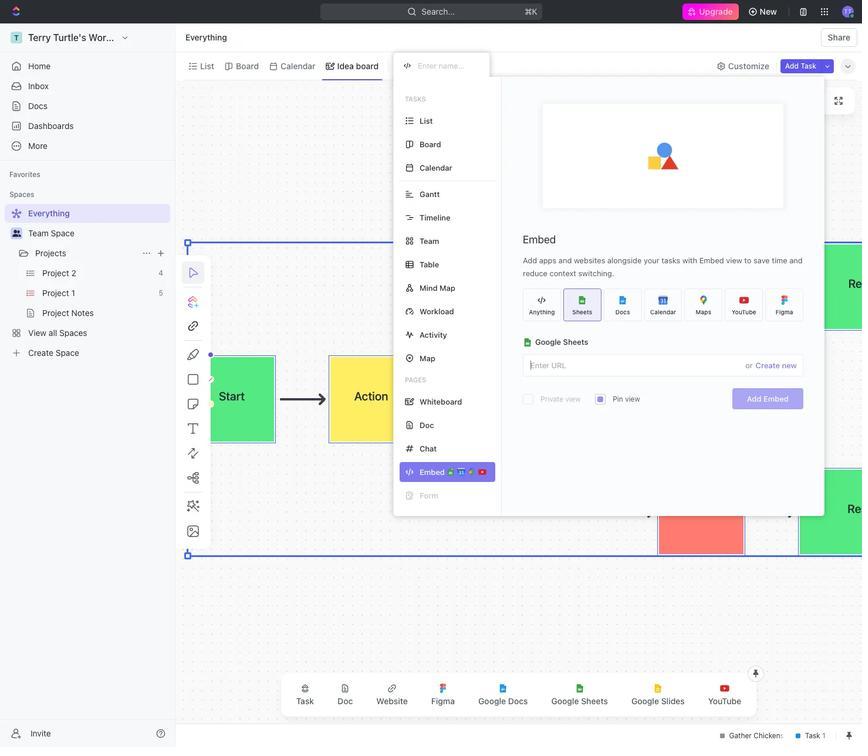 Task type: locate. For each thing, give the bounding box(es) containing it.
google inside button
[[552, 697, 579, 707]]

0 vertical spatial list
[[200, 61, 214, 71]]

inbox
[[28, 81, 49, 91]]

team
[[28, 228, 49, 238], [420, 236, 439, 246]]

1 vertical spatial task
[[296, 697, 314, 707]]

add task
[[786, 61, 817, 70]]

board
[[236, 61, 259, 71], [420, 139, 441, 149]]

0 vertical spatial embed
[[523, 234, 556, 246]]

tree
[[5, 204, 170, 363]]

figma
[[776, 309, 793, 316], [431, 697, 455, 707]]

projects
[[35, 248, 66, 258]]

Enter URL text field
[[524, 355, 746, 376]]

to
[[745, 256, 752, 265]]

pin
[[613, 395, 623, 404]]

mind
[[420, 283, 438, 293]]

0 vertical spatial google sheets
[[535, 338, 589, 347]]

team right "user group" image
[[28, 228, 49, 238]]

1 horizontal spatial task
[[801, 61, 817, 70]]

0 horizontal spatial map
[[420, 354, 435, 363]]

1 horizontal spatial view
[[625, 395, 640, 404]]

idea
[[337, 61, 354, 71]]

map down activity
[[420, 354, 435, 363]]

task inside button
[[801, 61, 817, 70]]

0 horizontal spatial team
[[28, 228, 49, 238]]

and
[[559, 256, 572, 265], [790, 256, 803, 265]]

embed up the apps
[[523, 234, 556, 246]]

0 horizontal spatial doc
[[338, 697, 353, 707]]

new
[[782, 361, 797, 370]]

google sheets inside button
[[552, 697, 608, 707]]

1 vertical spatial map
[[420, 354, 435, 363]]

view right private
[[566, 395, 581, 404]]

save
[[754, 256, 770, 265]]

youtube
[[732, 309, 757, 316], [709, 697, 742, 707]]

doc right task 'button' in the bottom of the page
[[338, 697, 353, 707]]

pin view
[[613, 395, 640, 404]]

1 horizontal spatial board
[[420, 139, 441, 149]]

calendar left idea
[[281, 61, 316, 71]]

0 horizontal spatial embed
[[523, 234, 556, 246]]

upgrade link
[[683, 4, 739, 20]]

1 horizontal spatial add
[[747, 395, 762, 404]]

view button
[[393, 58, 432, 74]]

add for add embed
[[747, 395, 762, 404]]

board down tasks
[[420, 139, 441, 149]]

2 vertical spatial sheets
[[581, 697, 608, 707]]

add right customize
[[786, 61, 799, 70]]

board
[[356, 61, 379, 71]]

list
[[200, 61, 214, 71], [420, 116, 433, 125]]

mind map
[[420, 283, 455, 293]]

google docs
[[479, 697, 528, 707]]

docs inside sidebar navigation
[[28, 101, 48, 111]]

view for pin view
[[625, 395, 640, 404]]

favorites
[[9, 170, 40, 179]]

1 horizontal spatial and
[[790, 256, 803, 265]]

or create new
[[746, 361, 797, 370]]

alongside
[[608, 256, 642, 265]]

1 horizontal spatial list
[[420, 116, 433, 125]]

1 vertical spatial figma
[[431, 697, 455, 707]]

tree containing team space
[[5, 204, 170, 363]]

doc button
[[328, 678, 362, 714]]

team for team
[[420, 236, 439, 246]]

1 vertical spatial calendar
[[420, 163, 453, 172]]

⌘k
[[525, 6, 537, 16]]

youtube right maps
[[732, 309, 757, 316]]

0 horizontal spatial board
[[236, 61, 259, 71]]

whiteboard
[[420, 397, 462, 407]]

or
[[746, 361, 753, 370]]

100%
[[749, 96, 770, 106]]

docs inside button
[[508, 697, 528, 707]]

0 horizontal spatial add
[[523, 256, 537, 265]]

1 horizontal spatial embed
[[700, 256, 724, 265]]

doc inside button
[[338, 697, 353, 707]]

docs
[[28, 101, 48, 111], [616, 309, 630, 316], [508, 697, 528, 707]]

view for private view
[[566, 395, 581, 404]]

view right pin
[[625, 395, 640, 404]]

private view
[[541, 395, 581, 404]]

calendar link
[[278, 58, 316, 74]]

1 horizontal spatial figma
[[776, 309, 793, 316]]

and up context
[[559, 256, 572, 265]]

2 vertical spatial calendar
[[650, 309, 676, 316]]

doc up chat
[[420, 421, 434, 430]]

0 vertical spatial add
[[786, 61, 799, 70]]

2 vertical spatial add
[[747, 395, 762, 404]]

embed
[[523, 234, 556, 246], [700, 256, 724, 265], [764, 395, 789, 404]]

1 vertical spatial google sheets
[[552, 697, 608, 707]]

everything link
[[183, 31, 230, 45]]

1 vertical spatial youtube
[[709, 697, 742, 707]]

view
[[726, 256, 743, 265], [566, 395, 581, 404], [625, 395, 640, 404]]

chat
[[420, 444, 437, 454]]

favorites button
[[5, 168, 45, 182]]

2 horizontal spatial calendar
[[650, 309, 676, 316]]

maps
[[696, 309, 712, 316]]

0 horizontal spatial task
[[296, 697, 314, 707]]

1 vertical spatial sheets
[[563, 338, 589, 347]]

0 vertical spatial docs
[[28, 101, 48, 111]]

add down the or
[[747, 395, 762, 404]]

calendar up 'gantt'
[[420, 163, 453, 172]]

reduce
[[523, 269, 548, 278]]

idea board link
[[335, 58, 379, 74]]

user group image
[[12, 230, 21, 237]]

2 horizontal spatial add
[[786, 61, 799, 70]]

0 vertical spatial map
[[440, 283, 455, 293]]

share
[[828, 32, 851, 42]]

calendar
[[281, 61, 316, 71], [420, 163, 453, 172], [650, 309, 676, 316]]

dashboards
[[28, 121, 74, 131]]

0 horizontal spatial and
[[559, 256, 572, 265]]

0 horizontal spatial list
[[200, 61, 214, 71]]

map
[[440, 283, 455, 293], [420, 354, 435, 363]]

list down everything link
[[200, 61, 214, 71]]

embed right with at top
[[700, 256, 724, 265]]

sheets
[[573, 309, 593, 316], [563, 338, 589, 347], [581, 697, 608, 707]]

0 horizontal spatial docs
[[28, 101, 48, 111]]

1 horizontal spatial docs
[[508, 697, 528, 707]]

1 horizontal spatial calendar
[[420, 163, 453, 172]]

2 vertical spatial embed
[[764, 395, 789, 404]]

embed inside add apps and websites alongside your tasks with embed view to save time and reduce context switching.
[[700, 256, 724, 265]]

figma inside button
[[431, 697, 455, 707]]

embed down or create new
[[764, 395, 789, 404]]

0 horizontal spatial figma
[[431, 697, 455, 707]]

1 vertical spatial embed
[[700, 256, 724, 265]]

google sheets button
[[542, 678, 618, 714]]

task
[[801, 61, 817, 70], [296, 697, 314, 707]]

calendar left maps
[[650, 309, 676, 316]]

2 horizontal spatial embed
[[764, 395, 789, 404]]

and right "time"
[[790, 256, 803, 265]]

your
[[644, 256, 660, 265]]

0 vertical spatial calendar
[[281, 61, 316, 71]]

figma down "time"
[[776, 309, 793, 316]]

0 vertical spatial task
[[801, 61, 817, 70]]

google
[[535, 338, 561, 347], [479, 697, 506, 707], [552, 697, 579, 707], [632, 697, 659, 707]]

customize
[[729, 61, 770, 71]]

team inside team space link
[[28, 228, 49, 238]]

2 horizontal spatial view
[[726, 256, 743, 265]]

1 vertical spatial list
[[420, 116, 433, 125]]

1 horizontal spatial map
[[440, 283, 455, 293]]

1 horizontal spatial team
[[420, 236, 439, 246]]

add up reduce
[[523, 256, 537, 265]]

figma right website
[[431, 697, 455, 707]]

view left to
[[726, 256, 743, 265]]

2 vertical spatial docs
[[508, 697, 528, 707]]

map right mind
[[440, 283, 455, 293]]

list down tasks
[[420, 116, 433, 125]]

create
[[756, 361, 780, 370]]

docs link
[[5, 97, 170, 116]]

projects link
[[35, 244, 137, 263]]

add
[[786, 61, 799, 70], [523, 256, 537, 265], [747, 395, 762, 404]]

2 horizontal spatial docs
[[616, 309, 630, 316]]

1 vertical spatial doc
[[338, 697, 353, 707]]

0 horizontal spatial calendar
[[281, 61, 316, 71]]

1 horizontal spatial doc
[[420, 421, 434, 430]]

t
[[663, 96, 668, 105]]

0 horizontal spatial view
[[566, 395, 581, 404]]

youtube right slides
[[709, 697, 742, 707]]

1 vertical spatial add
[[523, 256, 537, 265]]

0 vertical spatial board
[[236, 61, 259, 71]]

google sheets
[[535, 338, 589, 347], [552, 697, 608, 707]]

add inside add apps and websites alongside your tasks with embed view to save time and reduce context switching.
[[523, 256, 537, 265]]

team up table
[[420, 236, 439, 246]]

table
[[420, 260, 439, 269]]

board right list link
[[236, 61, 259, 71]]

idea board
[[337, 61, 379, 71]]

0 vertical spatial doc
[[420, 421, 434, 430]]



Task type: describe. For each thing, give the bounding box(es) containing it.
home
[[28, 61, 51, 71]]

calendar inside 'link'
[[281, 61, 316, 71]]

new button
[[744, 2, 784, 21]]

add for add apps and websites alongside your tasks with embed view to save time and reduce context switching.
[[523, 256, 537, 265]]

view
[[409, 61, 428, 71]]

add embed button
[[733, 389, 804, 410]]

private
[[541, 395, 564, 404]]

activity
[[420, 330, 447, 340]]

apps
[[539, 256, 557, 265]]

tasks
[[405, 95, 426, 103]]

upgrade
[[699, 6, 733, 16]]

dashboards link
[[5, 117, 170, 136]]

add task button
[[781, 59, 821, 73]]

slides
[[662, 697, 685, 707]]

with
[[683, 256, 698, 265]]

website button
[[367, 678, 417, 714]]

customize button
[[713, 58, 773, 74]]

1 and from the left
[[559, 256, 572, 265]]

google for google sheets button
[[552, 697, 579, 707]]

google for google docs button
[[479, 697, 506, 707]]

add for add task
[[786, 61, 799, 70]]

time
[[772, 256, 788, 265]]

timeline
[[420, 213, 451, 222]]

workload
[[420, 307, 454, 316]]

team for team space
[[28, 228, 49, 238]]

0 vertical spatial sheets
[[573, 309, 593, 316]]

google slides button
[[622, 678, 694, 714]]

gantt
[[420, 189, 440, 199]]

tree inside sidebar navigation
[[5, 204, 170, 363]]

google for google slides button
[[632, 697, 659, 707]]

home link
[[5, 57, 170, 76]]

switching.
[[579, 269, 615, 278]]

figma button
[[422, 678, 464, 714]]

view button
[[393, 52, 432, 80]]

task button
[[287, 678, 324, 714]]

100% button
[[747, 94, 772, 108]]

spaces
[[9, 190, 34, 199]]

task inside 'button'
[[296, 697, 314, 707]]

Enter name... field
[[417, 60, 480, 71]]

space
[[51, 228, 74, 238]]

0 vertical spatial figma
[[776, 309, 793, 316]]

2 and from the left
[[790, 256, 803, 265]]

list link
[[198, 58, 214, 74]]

sheets inside google sheets button
[[581, 697, 608, 707]]

google slides
[[632, 697, 685, 707]]

pages
[[405, 376, 426, 384]]

inbox link
[[5, 77, 170, 96]]

form
[[420, 491, 439, 501]]

view inside add apps and websites alongside your tasks with embed view to save time and reduce context switching.
[[726, 256, 743, 265]]

sidebar navigation
[[0, 23, 176, 748]]

team space link
[[28, 224, 168, 243]]

context
[[550, 269, 577, 278]]

youtube inside button
[[709, 697, 742, 707]]

everything
[[186, 32, 227, 42]]

new
[[760, 6, 777, 16]]

team space
[[28, 228, 74, 238]]

1 vertical spatial docs
[[616, 309, 630, 316]]

google docs button
[[469, 678, 537, 714]]

search...
[[422, 6, 455, 16]]

add embed
[[747, 395, 789, 404]]

share button
[[821, 28, 858, 47]]

0 vertical spatial youtube
[[732, 309, 757, 316]]

youtube button
[[699, 678, 751, 714]]

1 vertical spatial board
[[420, 139, 441, 149]]

embed inside button
[[764, 395, 789, 404]]

tasks
[[662, 256, 681, 265]]

board link
[[234, 58, 259, 74]]

websites
[[574, 256, 606, 265]]

anything
[[529, 309, 555, 316]]

website
[[377, 697, 408, 707]]

invite
[[31, 729, 51, 739]]

add apps and websites alongside your tasks with embed view to save time and reduce context switching.
[[523, 256, 803, 278]]



Task type: vqa. For each thing, say whether or not it's contained in the screenshot.
Google Sheets Button GOOGLE
yes



